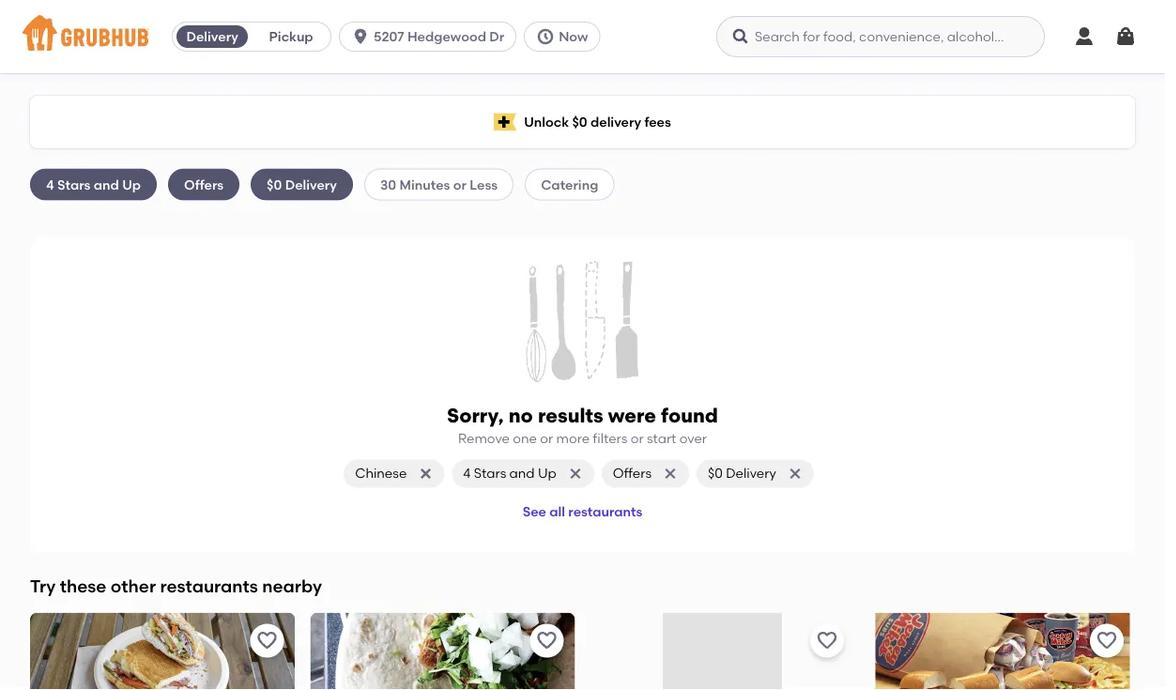 Task type: describe. For each thing, give the bounding box(es) containing it.
were
[[608, 404, 657, 428]]

1 horizontal spatial delivery
[[285, 176, 337, 192]]

and inside button
[[510, 466, 535, 482]]

30 minutes or less
[[380, 176, 498, 192]]

5207 hedgewood dr
[[374, 29, 505, 45]]

la madeleine logo image
[[663, 613, 783, 691]]

4 inside button
[[463, 466, 471, 482]]

filters
[[593, 431, 628, 447]]

results
[[538, 404, 604, 428]]

try these other restaurants nearby
[[30, 576, 322, 596]]

30
[[380, 176, 397, 192]]

see all restaurants button
[[515, 495, 650, 529]]

sorry, no results were found remove one or more filters or start over
[[447, 404, 719, 447]]

0 horizontal spatial 4 stars and up
[[46, 176, 141, 192]]

unlock $0 delivery fees
[[524, 114, 672, 130]]

delivery button
[[173, 22, 252, 52]]

delivery inside main navigation navigation
[[186, 29, 238, 45]]

these
[[60, 576, 107, 596]]

save this restaurant image
[[256, 630, 278, 653]]

offers inside button
[[613, 466, 652, 482]]

4 stars and up inside button
[[463, 466, 557, 482]]

0 horizontal spatial $0 delivery
[[267, 176, 337, 192]]

0 vertical spatial and
[[94, 176, 119, 192]]

stars inside button
[[474, 466, 507, 482]]

svg image for 5207 hedgewood dr
[[351, 27, 370, 46]]

1 horizontal spatial or
[[540, 431, 554, 447]]

svg image for $0 delivery
[[788, 466, 803, 481]]

main navigation navigation
[[0, 0, 1166, 73]]

grubhub plus flag logo image
[[494, 113, 517, 131]]

no
[[509, 404, 533, 428]]

0 horizontal spatial up
[[122, 176, 141, 192]]

found
[[662, 404, 719, 428]]

see
[[523, 504, 547, 520]]

0 horizontal spatial 4
[[46, 176, 54, 192]]

svg image for offers
[[663, 466, 678, 481]]

Search for food, convenience, alcohol... search field
[[717, 16, 1046, 57]]

remove
[[458, 431, 510, 447]]

delivery
[[591, 114, 642, 130]]

4 stars and up button
[[452, 460, 594, 488]]

save this restaurant button for the la madeleine logo
[[811, 624, 844, 658]]

0 horizontal spatial stars
[[57, 176, 91, 192]]

now
[[559, 29, 589, 45]]



Task type: vqa. For each thing, say whether or not it's contained in the screenshot.
OR to the left
yes



Task type: locate. For each thing, give the bounding box(es) containing it.
save this restaurant button for snarf's sandwiches logo
[[250, 624, 284, 658]]

catering
[[541, 176, 599, 192]]

3 save this restaurant button from the left
[[811, 624, 844, 658]]

pickup
[[269, 29, 313, 45]]

2 save this restaurant image from the left
[[816, 630, 839, 653]]

fees
[[645, 114, 672, 130]]

0 horizontal spatial $0
[[267, 176, 282, 192]]

0 horizontal spatial save this restaurant image
[[536, 630, 559, 653]]

svg image inside the 4 stars and up button
[[568, 466, 583, 481]]

chinese
[[355, 466, 407, 482]]

1 horizontal spatial restaurants
[[569, 504, 643, 520]]

offers button
[[602, 460, 690, 488]]

1 horizontal spatial $0 delivery
[[708, 466, 777, 482]]

0 vertical spatial $0
[[573, 114, 588, 130]]

snarf's sandwiches logo image
[[30, 613, 295, 691]]

nearby
[[262, 576, 322, 596]]

over
[[680, 431, 707, 447]]

$0
[[573, 114, 588, 130], [267, 176, 282, 192], [708, 466, 723, 482]]

or down were
[[631, 431, 644, 447]]

0 horizontal spatial or
[[454, 176, 467, 192]]

4 stars and up
[[46, 176, 141, 192], [463, 466, 557, 482]]

1 vertical spatial 4 stars and up
[[463, 466, 557, 482]]

1 save this restaurant button from the left
[[250, 624, 284, 658]]

save this restaurant image
[[536, 630, 559, 653], [816, 630, 839, 653], [1096, 630, 1119, 653]]

or right one
[[540, 431, 554, 447]]

offers
[[184, 176, 224, 192], [613, 466, 652, 482]]

up
[[122, 176, 141, 192], [538, 466, 557, 482]]

all
[[550, 504, 566, 520]]

$0 delivery button
[[697, 460, 814, 488]]

svg image
[[1115, 25, 1138, 48], [732, 27, 751, 46], [418, 466, 433, 481], [568, 466, 583, 481], [663, 466, 678, 481], [788, 466, 803, 481]]

2 vertical spatial $0
[[708, 466, 723, 482]]

jersey mike's logo image
[[876, 613, 1131, 691]]

sorry,
[[447, 404, 504, 428]]

delivery
[[186, 29, 238, 45], [285, 176, 337, 192], [726, 466, 777, 482]]

hedgewood
[[408, 29, 487, 45]]

save this restaurant button for papalote taco house logo
[[530, 624, 564, 658]]

papalote taco house logo image
[[310, 613, 575, 691]]

save this restaurant button
[[250, 624, 284, 658], [530, 624, 564, 658], [811, 624, 844, 658], [1091, 624, 1125, 658]]

$0 delivery left 30
[[267, 176, 337, 192]]

0 horizontal spatial svg image
[[351, 27, 370, 46]]

2 horizontal spatial delivery
[[726, 466, 777, 482]]

svg image inside offers button
[[663, 466, 678, 481]]

1 horizontal spatial and
[[510, 466, 535, 482]]

1 vertical spatial 4
[[463, 466, 471, 482]]

0 vertical spatial 4
[[46, 176, 54, 192]]

0 vertical spatial $0 delivery
[[267, 176, 337, 192]]

restaurants right other at the left of the page
[[160, 576, 258, 596]]

see all restaurants
[[523, 504, 643, 520]]

1 horizontal spatial $0
[[573, 114, 588, 130]]

0 vertical spatial offers
[[184, 176, 224, 192]]

0 vertical spatial 4 stars and up
[[46, 176, 141, 192]]

svg image for 4 stars and up
[[568, 466, 583, 481]]

try
[[30, 576, 56, 596]]

no results image
[[527, 261, 639, 383]]

save this restaurant image for the la madeleine logo
[[816, 630, 839, 653]]

1 horizontal spatial svg image
[[537, 27, 555, 46]]

svg image
[[1074, 25, 1096, 48], [351, 27, 370, 46], [537, 27, 555, 46]]

5207
[[374, 29, 405, 45]]

1 vertical spatial restaurants
[[160, 576, 258, 596]]

one
[[513, 431, 537, 447]]

2 horizontal spatial or
[[631, 431, 644, 447]]

0 horizontal spatial delivery
[[186, 29, 238, 45]]

2 horizontal spatial $0
[[708, 466, 723, 482]]

$0 delivery down found
[[708, 466, 777, 482]]

svg image inside 5207 hedgewood dr button
[[351, 27, 370, 46]]

up inside button
[[538, 466, 557, 482]]

0 vertical spatial restaurants
[[569, 504, 643, 520]]

0 horizontal spatial offers
[[184, 176, 224, 192]]

$0 delivery
[[267, 176, 337, 192], [708, 466, 777, 482]]

save this restaurant image for papalote taco house logo
[[536, 630, 559, 653]]

minutes
[[400, 176, 450, 192]]

less
[[470, 176, 498, 192]]

dr
[[490, 29, 505, 45]]

or left less
[[454, 176, 467, 192]]

1 vertical spatial offers
[[613, 466, 652, 482]]

0 vertical spatial up
[[122, 176, 141, 192]]

more
[[557, 431, 590, 447]]

1 horizontal spatial save this restaurant image
[[816, 630, 839, 653]]

or
[[454, 176, 467, 192], [540, 431, 554, 447], [631, 431, 644, 447]]

0 horizontal spatial restaurants
[[160, 576, 258, 596]]

0 horizontal spatial and
[[94, 176, 119, 192]]

1 horizontal spatial 4 stars and up
[[463, 466, 557, 482]]

1 vertical spatial and
[[510, 466, 535, 482]]

$0 inside button
[[708, 466, 723, 482]]

5207 hedgewood dr button
[[339, 22, 524, 52]]

and
[[94, 176, 119, 192], [510, 466, 535, 482]]

start
[[647, 431, 677, 447]]

restaurants inside button
[[569, 504, 643, 520]]

restaurants right all
[[569, 504, 643, 520]]

chinese button
[[344, 460, 445, 488]]

pickup button
[[252, 22, 331, 52]]

save this restaurant button for jersey mike's logo
[[1091, 624, 1125, 658]]

1 horizontal spatial stars
[[474, 466, 507, 482]]

now button
[[524, 22, 608, 52]]

unlock
[[524, 114, 569, 130]]

1 horizontal spatial offers
[[613, 466, 652, 482]]

restaurants
[[569, 504, 643, 520], [160, 576, 258, 596]]

svg image for now
[[537, 27, 555, 46]]

2 save this restaurant button from the left
[[530, 624, 564, 658]]

3 save this restaurant image from the left
[[1096, 630, 1119, 653]]

1 vertical spatial delivery
[[285, 176, 337, 192]]

$0 delivery inside $0 delivery button
[[708, 466, 777, 482]]

other
[[111, 576, 156, 596]]

svg image inside $0 delivery button
[[788, 466, 803, 481]]

svg image inside now button
[[537, 27, 555, 46]]

4
[[46, 176, 54, 192], [463, 466, 471, 482]]

save this restaurant image for jersey mike's logo
[[1096, 630, 1119, 653]]

1 vertical spatial $0 delivery
[[708, 466, 777, 482]]

1 horizontal spatial up
[[538, 466, 557, 482]]

0 vertical spatial delivery
[[186, 29, 238, 45]]

1 vertical spatial stars
[[474, 466, 507, 482]]

2 horizontal spatial save this restaurant image
[[1096, 630, 1119, 653]]

1 save this restaurant image from the left
[[536, 630, 559, 653]]

svg image inside chinese button
[[418, 466, 433, 481]]

1 vertical spatial $0
[[267, 176, 282, 192]]

stars
[[57, 176, 91, 192], [474, 466, 507, 482]]

1 vertical spatial up
[[538, 466, 557, 482]]

2 vertical spatial delivery
[[726, 466, 777, 482]]

2 horizontal spatial svg image
[[1074, 25, 1096, 48]]

4 save this restaurant button from the left
[[1091, 624, 1125, 658]]

0 vertical spatial stars
[[57, 176, 91, 192]]

1 horizontal spatial 4
[[463, 466, 471, 482]]

svg image for chinese
[[418, 466, 433, 481]]



